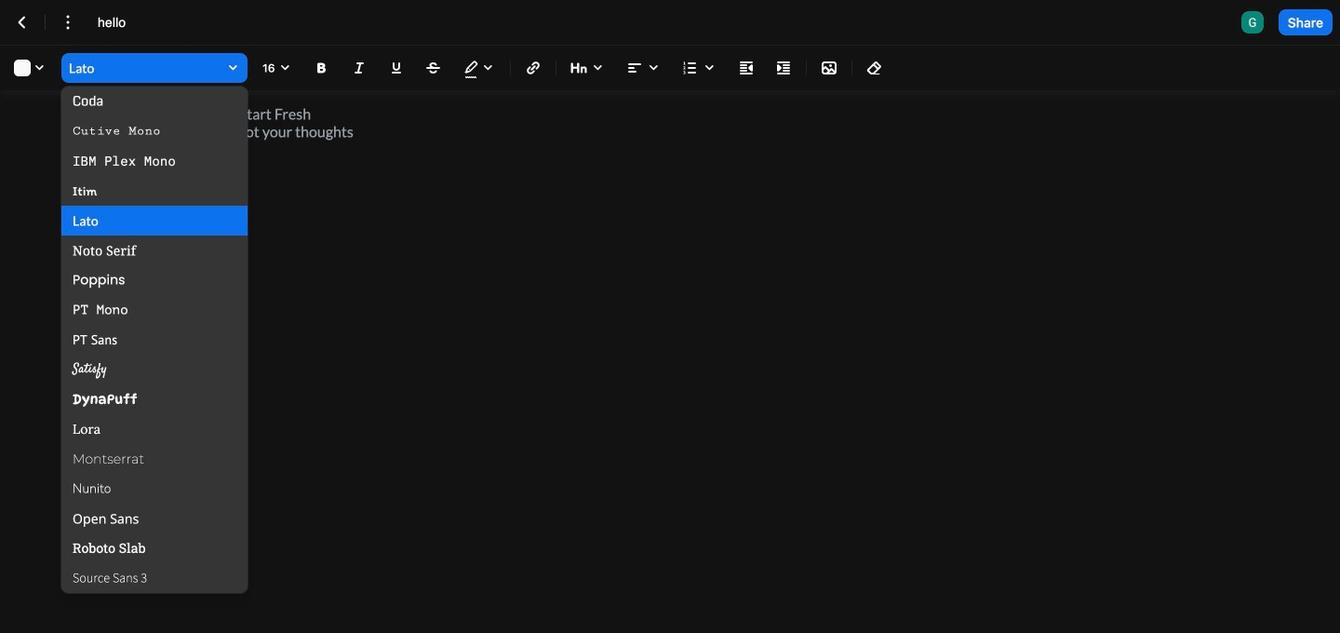 Task type: locate. For each thing, give the bounding box(es) containing it.
clear style image
[[864, 57, 886, 79]]

insert image image
[[818, 57, 841, 79]]

17 menu item from the top
[[61, 563, 248, 593]]

6 menu item from the top
[[61, 236, 248, 265]]

13 menu item from the top
[[61, 444, 248, 474]]

menu item
[[61, 87, 248, 116], [61, 116, 248, 146], [61, 146, 248, 176], [61, 176, 248, 206], [61, 206, 248, 236], [61, 236, 248, 265], [61, 265, 248, 295], [61, 295, 248, 325], [61, 325, 248, 355], [61, 355, 248, 385], [61, 385, 248, 414], [61, 414, 248, 444], [61, 444, 248, 474], [61, 474, 248, 504], [61, 504, 248, 533], [61, 533, 248, 563], [61, 563, 248, 593]]

8 menu item from the top
[[61, 295, 248, 325]]

all notes image
[[11, 11, 34, 34]]

link image
[[522, 57, 545, 79]]

menu
[[61, 87, 248, 593]]

bold image
[[311, 57, 333, 79]]

3 menu item from the top
[[61, 146, 248, 176]]

None text field
[[98, 13, 149, 32]]

italic image
[[348, 57, 371, 79]]

2 menu item from the top
[[61, 116, 248, 146]]

12 menu item from the top
[[61, 414, 248, 444]]

15 menu item from the top
[[61, 504, 248, 533]]

generic name image
[[1242, 11, 1264, 34]]

5 menu item from the top
[[61, 206, 248, 236]]



Task type: describe. For each thing, give the bounding box(es) containing it.
more image
[[57, 11, 79, 34]]

7 menu item from the top
[[61, 265, 248, 295]]

decrease indent image
[[736, 57, 758, 79]]

10 menu item from the top
[[61, 355, 248, 385]]

increase indent image
[[773, 57, 795, 79]]

11 menu item from the top
[[61, 385, 248, 414]]

1 menu item from the top
[[61, 87, 248, 116]]

14 menu item from the top
[[61, 474, 248, 504]]

4 menu item from the top
[[61, 176, 248, 206]]

underline image
[[385, 57, 408, 79]]

16 menu item from the top
[[61, 533, 248, 563]]

9 menu item from the top
[[61, 325, 248, 355]]

strikethrough image
[[423, 57, 445, 79]]



Task type: vqa. For each thing, say whether or not it's contained in the screenshot.
Contact Sales
no



